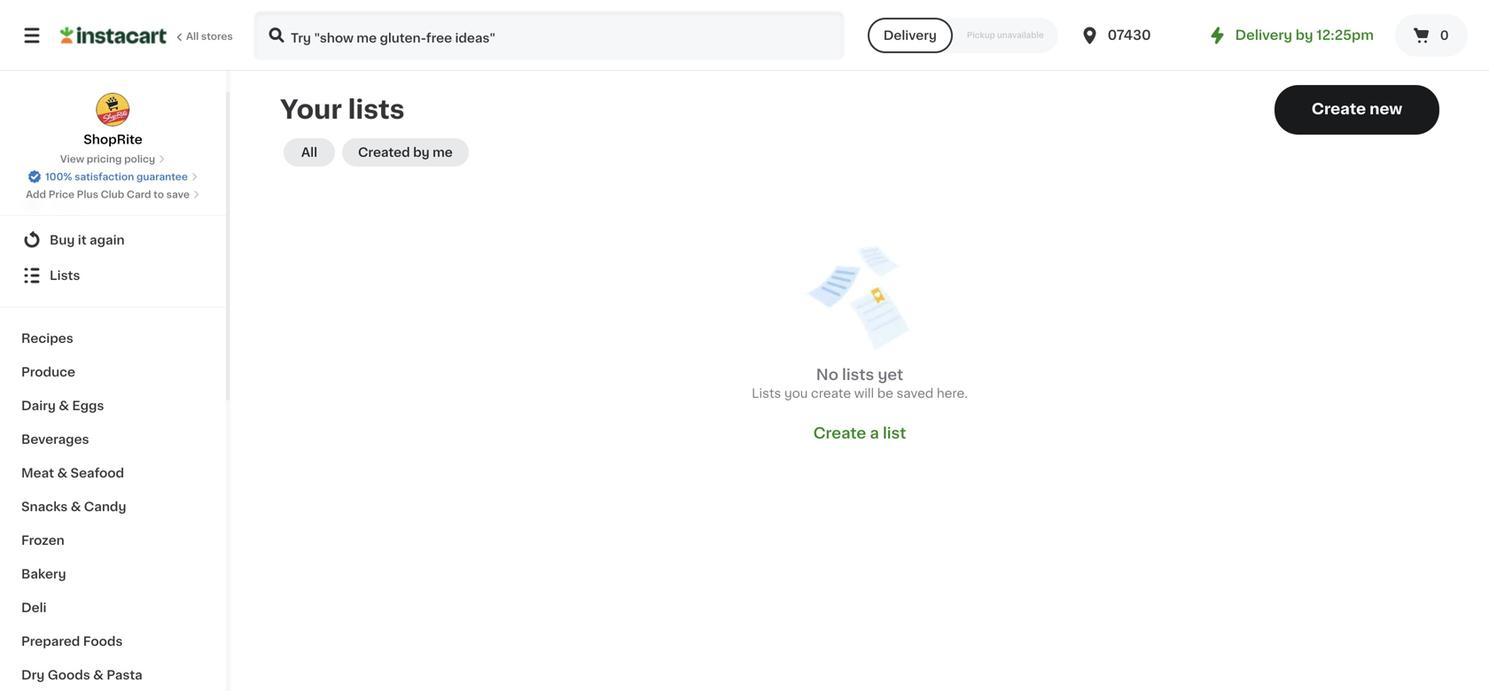 Task type: vqa. For each thing, say whether or not it's contained in the screenshot.
1 sprig fresh thyme Increment quantity icon
no



Task type: describe. For each thing, give the bounding box(es) containing it.
yet
[[878, 367, 903, 382]]

prepared
[[21, 636, 80, 648]]

lists link
[[11, 258, 215, 293]]

add price plus club card to save link
[[26, 187, 200, 202]]

create for create new
[[1312, 101, 1366, 117]]

you
[[784, 387, 808, 400]]

instacart logo image
[[60, 25, 167, 46]]

all button
[[284, 138, 335, 167]]

deli
[[21, 602, 47, 614]]

beverages link
[[11, 423, 215, 456]]

save
[[166, 190, 190, 199]]

create a list
[[813, 426, 906, 441]]

delivery for delivery
[[883, 29, 937, 42]]

snacks & candy link
[[11, 490, 215, 524]]

add
[[26, 190, 46, 199]]

create a list link
[[813, 424, 906, 443]]

service type group
[[868, 18, 1058, 53]]

dairy
[[21, 400, 56, 412]]

pricing
[[87, 154, 122, 164]]

100%
[[45, 172, 72, 182]]

by for delivery
[[1296, 29, 1313, 42]]

view pricing policy
[[60, 154, 155, 164]]

delivery by 12:25pm link
[[1207, 25, 1374, 46]]

view
[[60, 154, 84, 164]]

goods
[[48, 669, 90, 682]]

meat
[[21, 467, 54, 480]]

dry goods & pasta
[[21, 669, 142, 682]]

frozen link
[[11, 524, 215, 558]]

created by me button
[[342, 138, 469, 167]]

no
[[816, 367, 838, 382]]

recipes
[[21, 332, 73, 345]]

dry goods & pasta link
[[11, 659, 215, 691]]

no lists yet lists you create will be saved here.
[[752, 367, 968, 400]]

dry
[[21, 669, 45, 682]]

dairy & eggs link
[[11, 389, 215, 423]]

seafood
[[70, 467, 124, 480]]

delivery by 12:25pm
[[1235, 29, 1374, 42]]

your
[[280, 97, 342, 122]]

snacks
[[21, 501, 68, 513]]

bakery
[[21, 568, 66, 581]]

buy
[[50, 234, 75, 246]]

all for all
[[301, 146, 317, 159]]

shop link
[[11, 187, 215, 222]]

saved
[[896, 387, 934, 400]]

create new button
[[1275, 85, 1439, 135]]

all stores link
[[60, 11, 234, 60]]

new
[[1369, 101, 1402, 117]]

delivery button
[[868, 18, 953, 53]]

all for all stores
[[186, 31, 199, 41]]

snacks & candy
[[21, 501, 126, 513]]

shoprite link
[[84, 92, 142, 148]]

12:25pm
[[1316, 29, 1374, 42]]

shop
[[50, 199, 83, 211]]

0 button
[[1395, 14, 1468, 57]]

here.
[[937, 387, 968, 400]]

candy
[[84, 501, 126, 513]]

shoprite
[[84, 133, 142, 146]]

100% satisfaction guarantee
[[45, 172, 188, 182]]

Search field
[[255, 12, 843, 58]]

price
[[48, 190, 74, 199]]

buy it again link
[[11, 222, 215, 258]]

guarantee
[[136, 172, 188, 182]]

shoprite logo image
[[95, 92, 131, 127]]

it
[[78, 234, 87, 246]]

beverages
[[21, 433, 89, 446]]

meat & seafood
[[21, 467, 124, 480]]

policy
[[124, 154, 155, 164]]

view pricing policy link
[[60, 152, 166, 166]]

created by me
[[358, 146, 453, 159]]



Task type: locate. For each thing, give the bounding box(es) containing it.
prepared foods
[[21, 636, 123, 648]]

recipes link
[[11, 322, 215, 355]]

0 vertical spatial all
[[186, 31, 199, 41]]

& left 'candy'
[[71, 501, 81, 513]]

& for snacks
[[71, 501, 81, 513]]

stores
[[201, 31, 233, 41]]

delivery
[[1235, 29, 1292, 42], [883, 29, 937, 42]]

0 horizontal spatial all
[[186, 31, 199, 41]]

1 vertical spatial lists
[[752, 387, 781, 400]]

be
[[877, 387, 893, 400]]

all left "stores"
[[186, 31, 199, 41]]

prepared foods link
[[11, 625, 215, 659]]

& left eggs
[[59, 400, 69, 412]]

1 horizontal spatial lists
[[842, 367, 874, 382]]

0 horizontal spatial by
[[413, 146, 430, 159]]

& for dairy
[[59, 400, 69, 412]]

lists for no
[[842, 367, 874, 382]]

create new
[[1312, 101, 1402, 117]]

0 vertical spatial lists
[[50, 269, 80, 282]]

by left me
[[413, 146, 430, 159]]

lists inside no lists yet lists you create will be saved here.
[[842, 367, 874, 382]]

pasta
[[107, 669, 142, 682]]

0 horizontal spatial create
[[813, 426, 866, 441]]

produce
[[21, 366, 75, 378]]

club
[[101, 190, 124, 199]]

0 vertical spatial by
[[1296, 29, 1313, 42]]

all stores
[[186, 31, 233, 41]]

lists for your
[[348, 97, 405, 122]]

create left a
[[813, 426, 866, 441]]

1 horizontal spatial by
[[1296, 29, 1313, 42]]

0 horizontal spatial lists
[[50, 269, 80, 282]]

by left 12:25pm
[[1296, 29, 1313, 42]]

plus
[[77, 190, 98, 199]]

add price plus club card to save
[[26, 190, 190, 199]]

bakery link
[[11, 558, 215, 591]]

card
[[127, 190, 151, 199]]

1 horizontal spatial lists
[[752, 387, 781, 400]]

all inside "all" "button"
[[301, 146, 317, 159]]

1 horizontal spatial delivery
[[1235, 29, 1292, 42]]

0 vertical spatial lists
[[348, 97, 405, 122]]

lists down the buy
[[50, 269, 80, 282]]

by for created
[[413, 146, 430, 159]]

&
[[59, 400, 69, 412], [57, 467, 67, 480], [71, 501, 81, 513], [93, 669, 104, 682]]

0 vertical spatial create
[[1312, 101, 1366, 117]]

lists up created
[[348, 97, 405, 122]]

by inside button
[[413, 146, 430, 159]]

1 vertical spatial lists
[[842, 367, 874, 382]]

frozen
[[21, 534, 64, 547]]

your lists
[[280, 97, 405, 122]]

delivery for delivery by 12:25pm
[[1235, 29, 1292, 42]]

deli link
[[11, 591, 215, 625]]

dairy & eggs
[[21, 400, 104, 412]]

& right meat
[[57, 467, 67, 480]]

lists inside lists link
[[50, 269, 80, 282]]

me
[[433, 146, 453, 159]]

lists up will
[[842, 367, 874, 382]]

all down your
[[301, 146, 317, 159]]

lists inside no lists yet lists you create will be saved here.
[[752, 387, 781, 400]]

& inside "link"
[[93, 669, 104, 682]]

0 horizontal spatial lists
[[348, 97, 405, 122]]

lists left you at the right bottom of page
[[752, 387, 781, 400]]

produce link
[[11, 355, 215, 389]]

1 vertical spatial create
[[813, 426, 866, 441]]

None search field
[[253, 11, 844, 60]]

1 vertical spatial by
[[413, 146, 430, 159]]

will
[[854, 387, 874, 400]]

1 vertical spatial all
[[301, 146, 317, 159]]

buy it again
[[50, 234, 125, 246]]

07430
[[1108, 29, 1151, 42]]

07430 button
[[1079, 11, 1186, 60]]

lists
[[348, 97, 405, 122], [842, 367, 874, 382]]

all inside all stores link
[[186, 31, 199, 41]]

all
[[186, 31, 199, 41], [301, 146, 317, 159]]

100% satisfaction guarantee button
[[28, 166, 198, 184]]

foods
[[83, 636, 123, 648]]

created
[[358, 146, 410, 159]]

lists
[[50, 269, 80, 282], [752, 387, 781, 400]]

create left new
[[1312, 101, 1366, 117]]

create for create a list
[[813, 426, 866, 441]]

1 horizontal spatial all
[[301, 146, 317, 159]]

create
[[811, 387, 851, 400]]

1 horizontal spatial create
[[1312, 101, 1366, 117]]

create inside button
[[1312, 101, 1366, 117]]

list
[[883, 426, 906, 441]]

0 horizontal spatial delivery
[[883, 29, 937, 42]]

& left 'pasta'
[[93, 669, 104, 682]]

by
[[1296, 29, 1313, 42], [413, 146, 430, 159]]

eggs
[[72, 400, 104, 412]]

& for meat
[[57, 467, 67, 480]]

to
[[153, 190, 164, 199]]

delivery inside 'button'
[[883, 29, 937, 42]]

meat & seafood link
[[11, 456, 215, 490]]

satisfaction
[[75, 172, 134, 182]]

0
[[1440, 29, 1449, 42]]

create
[[1312, 101, 1366, 117], [813, 426, 866, 441]]

again
[[90, 234, 125, 246]]

a
[[870, 426, 879, 441]]



